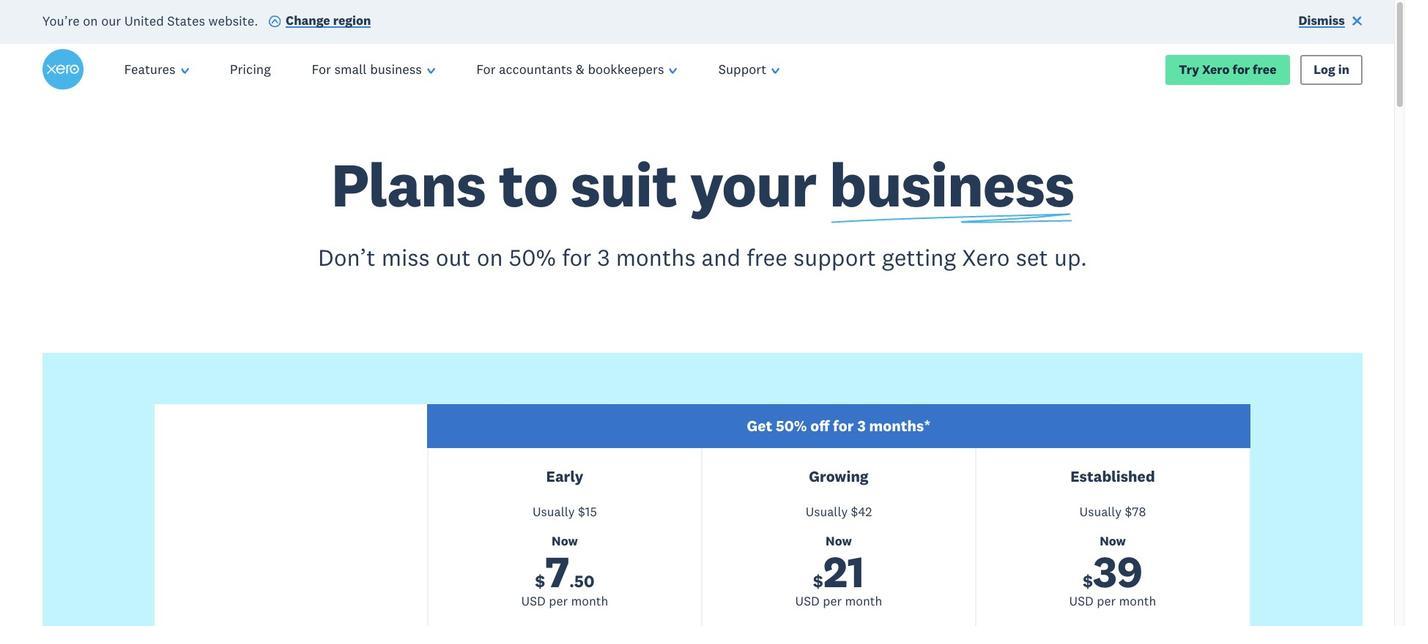Task type: locate. For each thing, give the bounding box(es) containing it.
1 vertical spatial 50%
[[776, 417, 807, 436]]

now for 7
[[552, 533, 578, 550]]

1 month from the left
[[571, 594, 609, 610]]

50%
[[509, 242, 556, 272], [776, 417, 807, 436]]

0 horizontal spatial usually
[[533, 504, 575, 520]]

1 usually from the left
[[533, 504, 575, 520]]

39
[[1093, 545, 1143, 600]]

1 horizontal spatial month
[[845, 594, 883, 610]]

1 per from the left
[[549, 594, 568, 610]]

usually for 39
[[1080, 504, 1122, 520]]

$ 7 . 50
[[535, 545, 595, 600]]

2 usd from the left
[[796, 594, 820, 610]]

on left our
[[83, 12, 98, 29]]

for accountants & bookkeepers button
[[456, 44, 698, 95]]

for small business button
[[291, 44, 456, 95]]

our
[[101, 12, 121, 29]]

try xero for free
[[1180, 61, 1277, 77]]

on
[[83, 12, 98, 29], [477, 242, 503, 272]]

usd per month for 39
[[1070, 594, 1157, 610]]

1 for from the left
[[312, 61, 331, 78]]

50% left off
[[776, 417, 807, 436]]

for
[[1233, 61, 1251, 77], [562, 242, 592, 272], [833, 417, 854, 436]]

usd per month for 7
[[522, 594, 609, 610]]

2 horizontal spatial usd
[[1070, 594, 1094, 610]]

2 horizontal spatial usd per month
[[1070, 594, 1157, 610]]

3 month from the left
[[1120, 594, 1157, 610]]

1 horizontal spatial usually
[[806, 504, 848, 520]]

1 horizontal spatial free
[[1253, 61, 1277, 77]]

per for 21
[[823, 594, 842, 610]]

log in link
[[1301, 55, 1364, 85]]

xero left the set
[[963, 242, 1010, 272]]

0 vertical spatial on
[[83, 12, 98, 29]]

now for 39
[[1100, 533, 1126, 550]]

month for 7
[[571, 594, 609, 610]]

2 now from the left
[[826, 533, 852, 550]]

1 vertical spatial for
[[562, 242, 592, 272]]

for left accountants
[[477, 61, 496, 78]]

business inside dropdown button
[[370, 61, 422, 78]]

0 horizontal spatial usd per month
[[522, 594, 609, 610]]

pricing link
[[210, 44, 291, 95]]

now down usually $ 78
[[1100, 533, 1126, 550]]

months*
[[870, 417, 931, 436]]

$ inside "$ 7 . 50"
[[535, 571, 545, 592]]

1 horizontal spatial 50%
[[776, 417, 807, 436]]

1 horizontal spatial usd
[[796, 594, 820, 610]]

3 left months
[[598, 242, 610, 272]]

1 horizontal spatial 3
[[858, 417, 866, 436]]

0 horizontal spatial now
[[552, 533, 578, 550]]

1 vertical spatial on
[[477, 242, 503, 272]]

getting
[[882, 242, 957, 272]]

2 horizontal spatial usually
[[1080, 504, 1122, 520]]

month
[[571, 594, 609, 610], [845, 594, 883, 610], [1120, 594, 1157, 610]]

month for 39
[[1120, 594, 1157, 610]]

growing
[[809, 467, 869, 486]]

log in
[[1314, 61, 1350, 77]]

0 horizontal spatial usd
[[522, 594, 546, 610]]

free
[[1253, 61, 1277, 77], [747, 242, 788, 272]]

3 left months*
[[858, 417, 866, 436]]

per for 39
[[1097, 594, 1116, 610]]

usd for 21
[[796, 594, 820, 610]]

2 horizontal spatial month
[[1120, 594, 1157, 610]]

0 vertical spatial free
[[1253, 61, 1277, 77]]

$ inside $ 21
[[814, 571, 824, 592]]

2 usually from the left
[[806, 504, 848, 520]]

1 horizontal spatial business
[[830, 146, 1075, 223]]

0 horizontal spatial on
[[83, 12, 98, 29]]

0 vertical spatial business
[[370, 61, 422, 78]]

usually
[[533, 504, 575, 520], [806, 504, 848, 520], [1080, 504, 1122, 520]]

50
[[575, 571, 595, 592]]

support
[[719, 61, 767, 78]]

0 horizontal spatial xero
[[963, 242, 1010, 272]]

now down usually $ 42
[[826, 533, 852, 550]]

you're
[[42, 12, 80, 29]]

for right off
[[833, 417, 854, 436]]

.
[[570, 571, 575, 592]]

usd
[[522, 594, 546, 610], [796, 594, 820, 610], [1070, 594, 1094, 610]]

1 now from the left
[[552, 533, 578, 550]]

xero
[[1203, 61, 1230, 77], [963, 242, 1010, 272]]

usd per month
[[522, 594, 609, 610], [796, 594, 883, 610], [1070, 594, 1157, 610]]

3 usd per month from the left
[[1070, 594, 1157, 610]]

miss
[[382, 242, 430, 272]]

you're on our united states website.
[[42, 12, 258, 29]]

usually down early
[[533, 504, 575, 520]]

2 horizontal spatial now
[[1100, 533, 1126, 550]]

usually for 21
[[806, 504, 848, 520]]

for inside for small business dropdown button
[[312, 61, 331, 78]]

on right out
[[477, 242, 503, 272]]

7
[[545, 545, 570, 600]]

1 horizontal spatial per
[[823, 594, 842, 610]]

0 vertical spatial for
[[1233, 61, 1251, 77]]

get 50% off for 3 months*
[[747, 417, 931, 436]]

change region button
[[268, 12, 371, 32]]

0 horizontal spatial month
[[571, 594, 609, 610]]

0 horizontal spatial for
[[312, 61, 331, 78]]

now down usually $ 15
[[552, 533, 578, 550]]

1 horizontal spatial for
[[833, 417, 854, 436]]

50% down to
[[509, 242, 556, 272]]

usually $ 78
[[1080, 504, 1147, 520]]

0 horizontal spatial for
[[562, 242, 592, 272]]

business
[[370, 61, 422, 78], [830, 146, 1075, 223]]

1 horizontal spatial on
[[477, 242, 503, 272]]

pricing
[[230, 61, 271, 78]]

3 usually from the left
[[1080, 504, 1122, 520]]

$
[[578, 504, 585, 520], [851, 504, 859, 520], [1125, 504, 1133, 520], [535, 571, 545, 592], [814, 571, 824, 592], [1083, 571, 1093, 592]]

small
[[335, 61, 367, 78]]

1 vertical spatial 3
[[858, 417, 866, 436]]

for down plans to suit your
[[562, 242, 592, 272]]

0 horizontal spatial free
[[747, 242, 788, 272]]

2 horizontal spatial per
[[1097, 594, 1116, 610]]

0 horizontal spatial per
[[549, 594, 568, 610]]

in
[[1339, 61, 1350, 77]]

3 now from the left
[[1100, 533, 1126, 550]]

support
[[794, 242, 877, 272]]

for right the try
[[1233, 61, 1251, 77]]

2 per from the left
[[823, 594, 842, 610]]

0 horizontal spatial 50%
[[509, 242, 556, 272]]

now
[[552, 533, 578, 550], [826, 533, 852, 550], [1100, 533, 1126, 550]]

0 horizontal spatial 3
[[598, 242, 610, 272]]

usually for 7
[[533, 504, 575, 520]]

2 for from the left
[[477, 61, 496, 78]]

1 usd per month from the left
[[522, 594, 609, 610]]

for inside for accountants & bookkeepers dropdown button
[[477, 61, 496, 78]]

1 vertical spatial business
[[830, 146, 1075, 223]]

usually down the "growing"
[[806, 504, 848, 520]]

off
[[811, 417, 830, 436]]

free left log
[[1253, 61, 1277, 77]]

early
[[546, 467, 584, 486]]

for left small
[[312, 61, 331, 78]]

$ 21
[[814, 545, 865, 600]]

change
[[286, 12, 330, 29]]

3 usd from the left
[[1070, 594, 1094, 610]]

0 horizontal spatial business
[[370, 61, 422, 78]]

usually down established
[[1080, 504, 1122, 520]]

1 horizontal spatial usd per month
[[796, 594, 883, 610]]

2 month from the left
[[845, 594, 883, 610]]

now for 21
[[826, 533, 852, 550]]

2 usd per month from the left
[[796, 594, 883, 610]]

1 horizontal spatial now
[[826, 533, 852, 550]]

usually $ 42
[[806, 504, 872, 520]]

and
[[702, 242, 741, 272]]

your
[[690, 146, 817, 223]]

per for 7
[[549, 594, 568, 610]]

3 per from the left
[[1097, 594, 1116, 610]]

for
[[312, 61, 331, 78], [477, 61, 496, 78]]

0 vertical spatial xero
[[1203, 61, 1230, 77]]

xero right the try
[[1203, 61, 1230, 77]]

3
[[598, 242, 610, 272], [858, 417, 866, 436]]

1 horizontal spatial for
[[477, 61, 496, 78]]

0 vertical spatial 50%
[[509, 242, 556, 272]]

per
[[549, 594, 568, 610], [823, 594, 842, 610], [1097, 594, 1116, 610]]

1 usd from the left
[[522, 594, 546, 610]]

region
[[333, 12, 371, 29]]

features button
[[104, 44, 210, 95]]

features
[[124, 61, 176, 78]]

1 vertical spatial xero
[[963, 242, 1010, 272]]

for accountants & bookkeepers
[[477, 61, 664, 78]]

up.
[[1055, 242, 1088, 272]]

free right "and"
[[747, 242, 788, 272]]

2 horizontal spatial for
[[1233, 61, 1251, 77]]



Task type: describe. For each thing, give the bounding box(es) containing it.
1 horizontal spatial xero
[[1203, 61, 1230, 77]]

dismiss button
[[1299, 12, 1364, 32]]

don't miss out on 50% for 3 months and free support getting xero set up.
[[318, 242, 1088, 272]]

42
[[859, 504, 872, 520]]

21
[[824, 545, 865, 600]]

usually $ 15
[[533, 504, 597, 520]]

usd for 39
[[1070, 594, 1094, 610]]

bookkeepers
[[588, 61, 664, 78]]

usd per month for 21
[[796, 594, 883, 610]]

$ inside $ 39
[[1083, 571, 1093, 592]]

months
[[616, 242, 696, 272]]

month for 21
[[845, 594, 883, 610]]

plans
[[331, 146, 486, 223]]

united
[[124, 12, 164, 29]]

15
[[585, 504, 597, 520]]

2 vertical spatial for
[[833, 417, 854, 436]]

plans to suit your
[[331, 146, 830, 223]]

for for for small business
[[312, 61, 331, 78]]

accountants
[[499, 61, 573, 78]]

log
[[1314, 61, 1336, 77]]

for small business
[[312, 61, 422, 78]]

78
[[1133, 504, 1147, 520]]

$ 39
[[1083, 545, 1143, 600]]

states
[[167, 12, 205, 29]]

website.
[[209, 12, 258, 29]]

&
[[576, 61, 585, 78]]

1 vertical spatial free
[[747, 242, 788, 272]]

established
[[1071, 467, 1156, 486]]

usd for 7
[[522, 594, 546, 610]]

don't
[[318, 242, 376, 272]]

support button
[[698, 44, 801, 95]]

to
[[499, 146, 558, 223]]

suit
[[571, 146, 677, 223]]

get
[[747, 417, 773, 436]]

for for for accountants & bookkeepers
[[477, 61, 496, 78]]

try xero for free link
[[1166, 55, 1291, 85]]

try
[[1180, 61, 1200, 77]]

dismiss
[[1299, 12, 1346, 29]]

0 vertical spatial 3
[[598, 242, 610, 272]]

xero homepage image
[[42, 49, 83, 90]]

set
[[1016, 242, 1049, 272]]

change region
[[286, 12, 371, 29]]

out
[[436, 242, 471, 272]]



Task type: vqa. For each thing, say whether or not it's contained in the screenshot.
'For small business' dropdown button
yes



